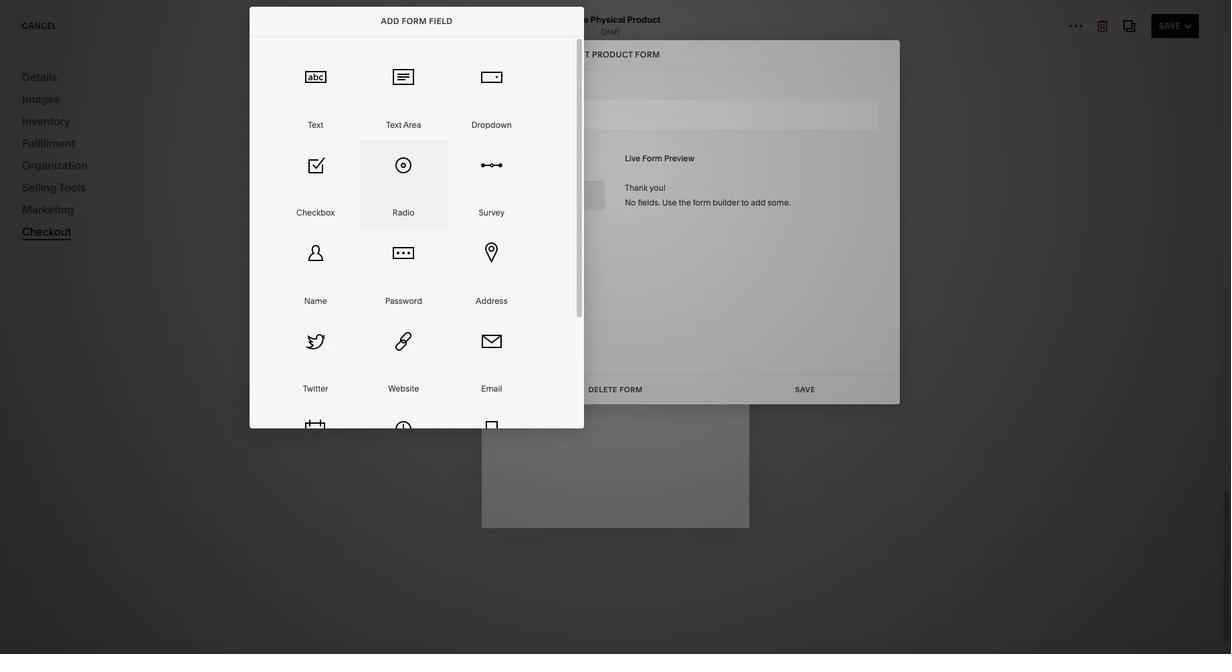 Task type: vqa. For each thing, say whether or not it's contained in the screenshot.
'Tara' at left bottom
no



Task type: locate. For each thing, give the bounding box(es) containing it.
1 vertical spatial in
[[960, 102, 969, 115]]

1 horizontal spatial customers
[[434, 175, 475, 185]]

started down classes
[[848, 523, 886, 533]]

acuity up sell
[[829, 458, 862, 471]]

information
[[366, 175, 410, 185], [543, 213, 602, 227]]

form
[[402, 16, 427, 26], [636, 50, 661, 60], [387, 153, 407, 163], [643, 153, 663, 163], [464, 190, 489, 200], [526, 274, 549, 284], [631, 311, 654, 320]]

1 horizontal spatial no
[[625, 197, 636, 208]]

website link
[[22, 82, 149, 98]]

publish left site.
[[1041, 139, 1078, 153]]

feature
[[626, 7, 653, 17]]

when down fields
[[412, 175, 432, 185]]

tools up invoicing link
[[59, 181, 86, 194]]

services,
[[929, 477, 973, 490]]

collect down custom forms
[[504, 213, 540, 227]]

None button
[[521, 375, 711, 404], [711, 375, 900, 404], [521, 375, 711, 404], [711, 375, 900, 404]]

get started
[[373, 523, 430, 533], [829, 523, 886, 533]]

add form field right enable
[[381, 16, 453, 26]]

1 marketing from the top
[[22, 203, 74, 216]]

subscription up paid.
[[337, 203, 393, 215]]

accounts
[[437, 7, 472, 17]]

fields.
[[638, 197, 661, 208]]

apply button
[[694, 141, 728, 165]]

text area
[[386, 120, 421, 130]]

series
[[457, 477, 488, 490]]

no inside custom forms dialog
[[511, 274, 524, 284]]

0 vertical spatial checkout
[[322, 71, 390, 89]]

0 horizontal spatial collect
[[337, 175, 364, 185]]

edit left site
[[1114, 29, 1133, 39]]

apply
[[694, 148, 720, 158]]

to
[[337, 7, 346, 17]]

selling tools
[[22, 181, 86, 194], [29, 223, 85, 235]]

subscription inside button
[[288, 263, 345, 275]]

2 get started from the left
[[829, 523, 886, 533]]

0 horizontal spatial information
[[366, 175, 410, 185]]

add down payments on the left
[[288, 218, 304, 228]]

to down dropdown
[[509, 175, 516, 185]]

their inside custom forms collect information when customers add this to their cart.
[[518, 175, 535, 185]]

customers right charge
[[367, 216, 408, 226]]

turn
[[582, 7, 597, 17]]

add down text area
[[394, 135, 410, 145]]

the inside "custom button customize the add to cart button text."
[[380, 135, 392, 145]]

form right live
[[643, 153, 663, 163]]

add left products
[[288, 159, 304, 169]]

product right the 'physical'
[[628, 14, 661, 25]]

0 horizontal spatial in
[[655, 7, 662, 17]]

1 vertical spatial publish
[[1041, 139, 1078, 153]]

tools up 'marketing' link
[[62, 223, 85, 235]]

to right builder
[[742, 197, 749, 208]]

way
[[312, 218, 327, 228]]

2 vertical spatial this
[[504, 228, 523, 241]]

field up survey
[[491, 190, 515, 200]]

to left deliver
[[1018, 269, 1028, 283]]

None text field
[[353, 100, 878, 129]]

0 vertical spatial custom
[[337, 121, 372, 133]]

0 horizontal spatial acuity
[[22, 317, 54, 331]]

help
[[22, 528, 46, 541]]

1 vertical spatial checkout
[[22, 225, 71, 238]]

the inside thank you! no fields. use the form builder to add some.
[[679, 197, 691, 208]]

1 get started from the left
[[373, 523, 430, 533]]

on inside online course create a guided series of lessons to teach a skill or educate on a topic
[[373, 491, 386, 505]]

0 vertical spatial edit
[[1114, 29, 1133, 39]]

custom inside custom forms dialog
[[504, 183, 560, 201]]

0 vertical spatial collect
[[337, 175, 364, 185]]

2 text from the left
[[386, 120, 402, 130]]

1 horizontal spatial get started button
[[829, 516, 886, 540]]

1 vertical spatial no
[[511, 274, 524, 284]]

checkout
[[322, 71, 390, 89], [22, 225, 71, 238]]

products link
[[29, 127, 156, 149]]

details
[[22, 70, 57, 84]]

create left new
[[578, 311, 608, 320]]

2 get from the left
[[829, 523, 846, 533]]

get for create a guided series of lessons to teach a skill or educate on a topic
[[373, 523, 390, 533]]

cancel up the details
[[22, 20, 57, 30]]

no inside thank you! no fields. use the form builder to add some.
[[625, 197, 636, 208]]

1 vertical spatial add
[[751, 197, 766, 208]]

add inside "custom button customize the add to cart button text."
[[394, 135, 410, 145]]

collect inside collect information when customers add this to their cart.
[[504, 213, 540, 227]]

2 or from the left
[[1099, 477, 1109, 490]]

marketing link
[[22, 244, 149, 260]]

add up survey
[[477, 175, 491, 185]]

get down online
[[373, 523, 390, 533]]

and right live
[[316, 336, 331, 346]]

edit product form
[[571, 50, 661, 60]]

needed
[[976, 269, 1015, 283]]

on left recurring
[[410, 216, 419, 226]]

create physical product draft
[[561, 14, 661, 37]]

1 vertical spatial cart.
[[564, 228, 586, 241]]

0 horizontal spatial edit
[[571, 50, 590, 60]]

add form field up survey
[[443, 190, 515, 200]]

0 horizontal spatial and
[[316, 336, 331, 346]]

scheduling up "scheduled"
[[864, 458, 922, 471]]

publish left product,
[[512, 7, 540, 17]]

settings link
[[22, 503, 149, 519]]

0 vertical spatial and
[[965, 250, 985, 264]]

1 vertical spatial and
[[316, 336, 331, 346]]

to inside "custom button customize the add to cart button text."
[[412, 135, 419, 145]]

the inside manage projects and invoice clients manage the details needed to deliver a professional service experience.
[[921, 269, 937, 283]]

text
[[308, 120, 324, 130], [386, 120, 402, 130]]

get started down topic
[[373, 523, 430, 533]]

1 horizontal spatial your
[[1081, 139, 1103, 153]]

custom inside "custom button customize the add to cart button text."
[[337, 121, 372, 133]]

0 vertical spatial their
[[518, 175, 535, 185]]

acuity inside acuity scheduling sell live, scheduled services, coaching appointments or classes
[[829, 458, 862, 471]]

customers inside collect information when customers add this to their cart.
[[634, 213, 689, 227]]

create left the 'physical'
[[561, 14, 589, 25]]

survey
[[479, 208, 505, 218]]

get started button down classes
[[829, 516, 886, 540]]

forms
[[374, 162, 402, 174], [563, 183, 608, 201]]

your down "customize"
[[352, 159, 368, 169]]

in right feature
[[655, 7, 662, 17]]

0 horizontal spatial when
[[412, 175, 432, 185]]

1 get from the left
[[373, 523, 390, 533]]

edit down create physical product draft
[[571, 50, 590, 60]]

the right use
[[679, 197, 691, 208]]

forms inside dialog
[[563, 183, 608, 201]]

forms up collect information when customers add this to their cart.
[[563, 183, 608, 201]]

0 horizontal spatial get started
[[373, 523, 430, 533]]

edit inside button
[[1114, 29, 1133, 39]]

selling
[[233, 23, 293, 46], [22, 107, 57, 121], [22, 181, 57, 194], [29, 223, 60, 235]]

get started for online course create a guided series of lessons to teach a skill or educate on a topic
[[373, 523, 430, 533]]

acuity down analytics
[[22, 317, 54, 331]]

0 vertical spatial publish
[[512, 7, 540, 17]]

1 vertical spatial custom
[[337, 162, 372, 174]]

the up "experience."
[[921, 269, 937, 283]]

0 horizontal spatial their
[[518, 175, 535, 185]]

form left fields
[[387, 153, 407, 163]]

add right enable
[[381, 16, 400, 26]]

0 vertical spatial on
[[599, 7, 609, 17]]

1 horizontal spatial collect
[[504, 213, 540, 227]]

0 horizontal spatial you
[[496, 7, 510, 17]]

customers down use
[[634, 213, 689, 227]]

suggested
[[876, 230, 920, 237]]

1 horizontal spatial the
[[679, 197, 691, 208]]

email
[[481, 384, 502, 394]]

to up subscription button
[[525, 228, 535, 241]]

forms left fields
[[374, 162, 402, 174]]

trial
[[971, 102, 991, 115]]

1 vertical spatial tools
[[62, 223, 85, 235]]

1 horizontal spatial field
[[491, 190, 515, 200]]

form left required at the top left of the page
[[526, 274, 549, 284]]

checkout down invoicing at the top of the page
[[22, 225, 71, 238]]

website
[[22, 83, 64, 96], [388, 384, 419, 394]]

manage down "customize"
[[353, 153, 385, 163]]

when inside collect information when customers add this to their cart.
[[604, 213, 632, 227]]

when inside custom forms collect information when customers add this to their cart.
[[412, 175, 432, 185]]

1 horizontal spatial text
[[386, 120, 402, 130]]

1 vertical spatial this
[[493, 175, 507, 185]]

create down online
[[373, 477, 407, 490]]

new
[[611, 311, 629, 320]]

acuity for acuity scheduling
[[22, 317, 54, 331]]

organization
[[22, 159, 88, 172]]

products up products
[[288, 146, 328, 158]]

1 vertical spatial website
[[388, 384, 419, 394]]

you right for
[[939, 230, 954, 237]]

manage up 'service'
[[876, 269, 918, 283]]

collect information when customers add this to their cart.
[[504, 213, 711, 241]]

0 horizontal spatial or
[[618, 477, 628, 490]]

0%
[[805, 98, 817, 108]]

2 vertical spatial the
[[921, 269, 937, 283]]

0 horizontal spatial on
[[373, 491, 386, 505]]

1 or from the left
[[618, 477, 628, 490]]

or right skill in the left bottom of the page
[[618, 477, 628, 490]]

0 horizontal spatial text
[[308, 120, 324, 130]]

0 horizontal spatial no
[[511, 274, 524, 284]]

when
[[876, 139, 906, 153]]

this up survey
[[493, 175, 507, 185]]

0 vertical spatial products
[[29, 132, 70, 144]]

products for products
[[29, 132, 70, 144]]

management
[[917, 315, 980, 325]]

text.
[[466, 135, 482, 145]]

customers inside the subscription charge customers on a recurring basis.
[[367, 216, 408, 226]]

information down "inventory."
[[366, 175, 410, 185]]

to inside payments add a way to get paid.
[[329, 218, 337, 228]]

manage form fields
[[353, 153, 431, 163]]

cancel left email
[[410, 385, 442, 394]]

to left teach
[[544, 477, 554, 490]]

marketing down "discounts"
[[22, 203, 74, 216]]

recurring
[[428, 216, 463, 226]]

customers
[[434, 175, 475, 185], [634, 213, 689, 227], [367, 216, 408, 226]]

add left some.
[[751, 197, 766, 208]]

add
[[381, 16, 400, 26], [394, 135, 410, 145], [288, 159, 304, 169], [443, 190, 462, 200], [288, 218, 304, 228]]

0 vertical spatial marketing
[[22, 203, 74, 216]]

1 horizontal spatial their
[[538, 228, 561, 241]]

2 started from the left
[[848, 523, 886, 533]]

custom forms dialog
[[482, 126, 750, 528]]

twitter
[[303, 384, 329, 394]]

1 horizontal spatial forms
[[563, 183, 608, 201]]

1 horizontal spatial products
[[288, 146, 328, 158]]

a
[[542, 7, 546, 17], [421, 216, 426, 226], [306, 218, 311, 228], [1067, 269, 1073, 283], [410, 477, 416, 490], [587, 477, 593, 490], [389, 491, 395, 505]]

selling tools up invoicing at the top of the page
[[22, 181, 86, 194]]

2 horizontal spatial the
[[921, 269, 937, 283]]

information inside custom forms collect information when customers add this to their cart.
[[366, 175, 410, 185]]

on left topic
[[373, 491, 386, 505]]

their
[[518, 175, 535, 185], [538, 228, 561, 241]]

invoice
[[987, 250, 1024, 264]]

your inside products add products to your inventory.
[[352, 159, 368, 169]]

form right new
[[631, 311, 654, 320]]

1 vertical spatial create
[[578, 311, 608, 320]]

0 vertical spatial in
[[655, 7, 662, 17]]

1 vertical spatial information
[[543, 213, 602, 227]]

connected
[[664, 7, 706, 17]]

edit for edit product form
[[571, 50, 590, 60]]

1 vertical spatial subscription
[[288, 263, 345, 275]]

0 horizontal spatial get started button
[[373, 516, 430, 540]]

live,
[[850, 477, 870, 490]]

password
[[385, 296, 422, 306]]

1 horizontal spatial started
[[848, 523, 886, 533]]

cancel button
[[22, 14, 57, 38]]

this up draft
[[611, 7, 624, 17]]

2 vertical spatial on
[[373, 491, 386, 505]]

1 vertical spatial forms
[[563, 183, 608, 201]]

online course create a guided series of lessons to teach a skill or educate on a topic
[[373, 458, 672, 505]]

0 vertical spatial add
[[477, 175, 491, 185]]

scheduling inside acuity scheduling sell live, scheduled services, coaching appointments or classes
[[864, 458, 922, 471]]

1 vertical spatial manage
[[876, 250, 918, 264]]

2 vertical spatial custom
[[504, 183, 560, 201]]

inventory
[[22, 114, 70, 128]]

1 horizontal spatial get started
[[829, 523, 886, 533]]

0 horizontal spatial website
[[22, 83, 64, 96]]

started down topic
[[392, 523, 430, 533]]

1 vertical spatial the
[[679, 197, 691, 208]]

0 vertical spatial product
[[628, 14, 661, 25]]

1 vertical spatial you
[[939, 230, 954, 237]]

field right updating
[[429, 16, 453, 26]]

0 vertical spatial when
[[473, 7, 494, 17]]

when down thank
[[604, 213, 632, 227]]

a inside the subscription charge customers on a recurring basis.
[[421, 216, 426, 226]]

edit site button
[[1107, 22, 1160, 46]]

create inside custom forms dialog
[[578, 311, 608, 320]]

to left 'get'
[[329, 218, 337, 228]]

to left the sell
[[328, 408, 342, 426]]

get down classes
[[829, 523, 846, 533]]

collect down products add products to your inventory.
[[337, 175, 364, 185]]

library
[[54, 480, 89, 493]]

course
[[409, 458, 446, 471]]

0 vertical spatial cancel
[[22, 20, 57, 30]]

custom inside custom forms collect information when customers add this to their cart.
[[337, 162, 372, 174]]

and up the details
[[965, 250, 985, 264]]

you!
[[650, 183, 666, 193]]

text left area
[[386, 120, 402, 130]]

no left required at the top left of the page
[[511, 274, 524, 284]]

1 vertical spatial scheduling
[[864, 458, 922, 471]]

publish
[[512, 7, 540, 17], [1041, 139, 1078, 153]]

get started button down topic
[[373, 516, 430, 540]]

scheduled
[[873, 477, 926, 490]]

create for physical
[[561, 14, 589, 25]]

1 horizontal spatial cart.
[[564, 228, 586, 241]]

0 horizontal spatial forms
[[374, 162, 402, 174]]

topic
[[398, 491, 423, 505]]

2 horizontal spatial on
[[599, 7, 609, 17]]

customers down button
[[434, 175, 475, 185]]

scheduling
[[57, 317, 115, 331], [864, 458, 922, 471]]

on
[[599, 7, 609, 17], [410, 216, 419, 226], [373, 491, 386, 505]]

manage down suggested
[[876, 250, 918, 264]]

subscription for subscription charge customers on a recurring basis.
[[337, 203, 393, 215]]

2 horizontal spatial when
[[604, 213, 632, 227]]

0 vertical spatial acuity
[[22, 317, 54, 331]]

help link
[[22, 527, 46, 542]]

a right the radio
[[421, 216, 426, 226]]

project management
[[876, 315, 980, 325]]

you right accounts
[[496, 7, 510, 17]]

to inside online course create a guided series of lessons to teach a skill or educate on a topic
[[544, 477, 554, 490]]

subscription up name
[[288, 263, 345, 275]]

analytics
[[22, 293, 69, 307]]

0 vertical spatial no
[[625, 197, 636, 208]]

0 vertical spatial information
[[366, 175, 410, 185]]

your left site.
[[1081, 139, 1103, 153]]

builder
[[713, 197, 740, 208]]

add inside products add products to your inventory.
[[288, 159, 304, 169]]

no down thank
[[625, 197, 636, 208]]

text for text area
[[386, 120, 402, 130]]

0 vertical spatial selling tools
[[22, 181, 86, 194]]

a left product,
[[542, 7, 546, 17]]

forms inside custom forms collect information when customers add this to their cart.
[[374, 162, 402, 174]]

cart. inside collect information when customers add this to their cart.
[[564, 228, 586, 241]]

to left cart
[[412, 135, 419, 145]]

on right turn at the left top
[[599, 7, 609, 17]]

coaching
[[976, 477, 1023, 490]]

1 horizontal spatial information
[[543, 213, 602, 227]]

information down custom forms
[[543, 213, 602, 227]]

1 horizontal spatial scheduling
[[864, 458, 922, 471]]

get started button for online course create a guided series of lessons to teach a skill or educate on a topic
[[373, 516, 430, 540]]

2 get started button from the left
[[829, 516, 886, 540]]

contacts
[[22, 269, 68, 283]]

0 horizontal spatial scheduling
[[57, 317, 115, 331]]

get started down classes
[[829, 523, 886, 533]]

1 vertical spatial their
[[538, 228, 561, 241]]

site
[[1135, 29, 1153, 39]]

create inside create physical product draft
[[561, 14, 589, 25]]

marketing up contacts
[[22, 245, 74, 258]]

when right accounts
[[473, 7, 494, 17]]

a left 'way'
[[306, 218, 311, 228]]

0 horizontal spatial the
[[380, 135, 392, 145]]

1 text from the left
[[308, 120, 324, 130]]

0 horizontal spatial get
[[373, 523, 390, 533]]

1 vertical spatial products
[[288, 146, 328, 158]]

0 horizontal spatial started
[[392, 523, 430, 533]]

0 vertical spatial subscription
[[337, 203, 393, 215]]

0 vertical spatial cart.
[[537, 175, 554, 185]]

and
[[965, 250, 985, 264], [316, 336, 331, 346]]

0 horizontal spatial field
[[429, 16, 453, 26]]

add form field
[[381, 16, 453, 26], [443, 190, 515, 200]]

2 horizontal spatial customers
[[634, 213, 689, 227]]

scheduling down analytics link
[[57, 317, 115, 331]]

get for sell live, scheduled services, coaching appointments or classes
[[829, 523, 846, 533]]

no
[[625, 197, 636, 208], [511, 274, 524, 284]]

custom up "customize"
[[337, 121, 372, 133]]

0 horizontal spatial cart.
[[537, 175, 554, 185]]

discounts link
[[29, 172, 156, 195]]

products inside products add products to your inventory.
[[288, 146, 328, 158]]

preview
[[665, 153, 695, 163]]

products
[[29, 132, 70, 144], [288, 146, 328, 158]]

2 vertical spatial add
[[691, 213, 711, 227]]

dropdown
[[472, 120, 512, 130]]

product
[[628, 14, 661, 25], [592, 50, 633, 60]]

address
[[476, 296, 508, 306]]

0 horizontal spatial your
[[352, 159, 368, 169]]

the down the button
[[380, 135, 392, 145]]

and inside manage projects and invoice clients manage the details needed to deliver a professional service experience.
[[965, 250, 985, 264]]

1 started from the left
[[392, 523, 430, 533]]

to right products
[[342, 159, 350, 169]]

create for new
[[578, 311, 608, 320]]

1 get started button from the left
[[373, 516, 430, 540]]

add down form
[[691, 213, 711, 227]]

a right deliver
[[1067, 269, 1073, 283]]

subscription inside the subscription charge customers on a recurring basis.
[[337, 203, 393, 215]]

0 vertical spatial the
[[380, 135, 392, 145]]



Task type: describe. For each thing, give the bounding box(es) containing it.
details
[[939, 269, 973, 283]]

subscribe
[[975, 139, 1026, 153]]

information inside collect information when customers add this to their cart.
[[543, 213, 602, 227]]

cart. inside custom forms collect information when customers add this to their cart.
[[537, 175, 554, 185]]

custom for custom button customize the add to cart button text.
[[337, 121, 372, 133]]

fulfillment
[[22, 137, 75, 150]]

ways
[[288, 408, 325, 426]]

selling.
[[352, 336, 378, 346]]

button
[[374, 121, 404, 133]]

some.
[[768, 197, 791, 208]]

enable
[[348, 7, 374, 17]]

or inside online course create a guided series of lessons to teach a skill or educate on a topic
[[618, 477, 628, 490]]

14
[[885, 94, 906, 120]]

form up survey
[[464, 190, 489, 200]]

educate
[[631, 477, 672, 490]]

subscription for subscription
[[288, 263, 345, 275]]

save button
[[1152, 14, 1200, 38]]

1 vertical spatial add form field
[[443, 190, 515, 200]]

2 marketing from the top
[[22, 245, 74, 258]]

get started for acuity scheduling sell live, scheduled services, coaching appointments or classes
[[829, 523, 886, 533]]

subscribe
[[876, 171, 924, 181]]

asset library
[[22, 480, 89, 493]]

form down feature
[[636, 50, 661, 60]]

manage for manage projects and invoice clients manage the details needed to deliver a professional service experience.
[[876, 250, 918, 264]]

collect inside custom forms collect information when customers add this to their cart.
[[337, 175, 364, 185]]

their inside collect information when customers add this to their cart.
[[538, 228, 561, 241]]

a left topic
[[389, 491, 395, 505]]

subscription button
[[251, 249, 828, 301]]

for
[[922, 230, 937, 237]]

add down custom forms collect information when customers add this to their cart.
[[443, 190, 462, 200]]

images
[[22, 92, 60, 106]]

scheduling for acuity scheduling
[[57, 317, 115, 331]]

1 horizontal spatial in
[[960, 102, 969, 115]]

days
[[914, 102, 938, 115]]

payments
[[288, 205, 332, 217]]

2 vertical spatial manage
[[876, 269, 918, 283]]

checkbox
[[297, 208, 335, 218]]

orders
[[29, 155, 61, 167]]

invoicing
[[29, 200, 70, 212]]

this inside custom forms collect information when customers add this to their cart.
[[493, 175, 507, 185]]

to inside collect information when customers add this to their cart.
[[525, 228, 535, 241]]

product,
[[548, 7, 580, 17]]

products for products add products to your inventory.
[[288, 146, 328, 158]]

area
[[403, 120, 421, 130]]

live
[[625, 153, 641, 163]]

live form preview
[[625, 153, 695, 163]]

publish
[[288, 322, 321, 334]]

lessons
[[503, 477, 541, 490]]

analytics link
[[22, 293, 149, 309]]

inventory.
[[370, 159, 407, 169]]

accounts
[[708, 7, 744, 17]]

asset
[[22, 480, 51, 493]]

forms for custom forms
[[563, 183, 608, 201]]

physical
[[591, 14, 626, 25]]

0 vertical spatial tools
[[59, 181, 86, 194]]

a left skill in the left bottom of the page
[[587, 477, 593, 490]]

fields
[[409, 153, 431, 163]]

to inside products add products to your inventory.
[[342, 159, 350, 169]]

edit for edit site
[[1114, 29, 1133, 39]]

started for a
[[392, 523, 430, 533]]

selling tools link
[[29, 218, 156, 240]]

experience.
[[916, 284, 975, 297]]

draft
[[602, 27, 620, 37]]

manage for manage form fields
[[353, 153, 385, 163]]

online
[[373, 458, 407, 471]]

to inside manage projects and invoice clients manage the details needed to deliver a professional service experience.
[[1018, 269, 1028, 283]]

get started button for acuity scheduling sell live, scheduled services, coaching appointments or classes
[[829, 516, 886, 540]]

asset library link
[[22, 479, 149, 495]]

1 vertical spatial selling tools
[[29, 223, 85, 235]]

guided
[[419, 477, 455, 490]]

to inside thank you! no fields. use the form builder to add some.
[[742, 197, 749, 208]]

0 horizontal spatial cancel
[[22, 20, 57, 30]]

form left accounts
[[402, 16, 427, 26]]

0 vertical spatial you
[[496, 7, 510, 17]]

on inside the subscription charge customers on a recurring basis.
[[410, 216, 419, 226]]

1 horizontal spatial publish
[[1041, 139, 1078, 153]]

this inside collect information when customers add this to their cart.
[[504, 228, 523, 241]]

1 horizontal spatial you
[[939, 230, 954, 237]]

1 horizontal spatial website
[[388, 384, 419, 394]]

a inside manage projects and invoice clients manage the details needed to deliver a professional service experience.
[[1067, 269, 1073, 283]]

acuity for acuity scheduling sell live, scheduled services, coaching appointments or classes
[[829, 458, 862, 471]]

products
[[306, 159, 340, 169]]

0 vertical spatial field
[[429, 16, 453, 26]]

and inside publish go live and start selling.
[[316, 336, 331, 346]]

custom forms
[[504, 183, 608, 201]]

more
[[248, 408, 285, 426]]

acuity scheduling
[[22, 317, 115, 331]]

0 vertical spatial add form field
[[381, 16, 453, 26]]

form
[[693, 197, 711, 208]]

scheduling for acuity scheduling sell live, scheduled services, coaching appointments or classes
[[864, 458, 922, 471]]

you're
[[908, 139, 940, 153]]

cancel inside cancel link
[[410, 385, 442, 394]]

days left in trial
[[914, 102, 991, 115]]

no form required
[[511, 274, 591, 284]]

custom for custom forms collect information when customers add this to their cart.
[[337, 162, 372, 174]]

custom for custom forms
[[504, 183, 560, 201]]

0 horizontal spatial checkout
[[22, 225, 71, 238]]

updating
[[376, 7, 410, 17]]

custom button customize the add to cart button text.
[[337, 121, 482, 145]]

paid.
[[353, 218, 372, 228]]

sell
[[346, 408, 370, 426]]

add inside thank you! no fields. use the form builder to add some.
[[751, 197, 766, 208]]

started for live,
[[848, 523, 886, 533]]

product inside create physical product draft
[[628, 14, 661, 25]]

1 vertical spatial product
[[592, 50, 633, 60]]

discounts
[[29, 177, 74, 189]]

ready,
[[942, 139, 973, 153]]

0 vertical spatial your
[[1081, 139, 1103, 153]]

customize
[[337, 135, 378, 145]]

add inside payments add a way to get paid.
[[288, 218, 304, 228]]

edit site
[[1114, 29, 1153, 39]]

1 vertical spatial field
[[491, 190, 515, 200]]

left
[[941, 102, 957, 115]]

social
[[412, 7, 435, 17]]

projects
[[921, 250, 963, 264]]

project management button
[[876, 309, 980, 333]]

a inside payments add a way to get paid.
[[306, 218, 311, 228]]

to inside custom forms collect information when customers add this to their cart.
[[509, 175, 516, 185]]

contacts link
[[22, 268, 149, 285]]

suggested for you
[[876, 230, 954, 237]]

a up topic
[[410, 477, 416, 490]]

products add products to your inventory.
[[288, 146, 407, 169]]

custom forms collect information when customers add this to their cart.
[[337, 162, 554, 185]]

charge
[[337, 216, 366, 226]]

customers inside custom forms collect information when customers add this to their cart.
[[434, 175, 475, 185]]

create new form
[[578, 311, 654, 320]]

text for text
[[308, 120, 324, 130]]

to right "subscribe" at the right of the page
[[1028, 139, 1038, 153]]

more ways to sell
[[248, 408, 370, 426]]

basis.
[[465, 216, 486, 226]]

forms for custom forms collect information when customers add this to their cart.
[[374, 162, 402, 174]]

when you're ready, subscribe to publish your site.
[[876, 139, 1126, 153]]

create inside online course create a guided series of lessons to teach a skill or educate on a topic
[[373, 477, 407, 490]]

sell
[[829, 477, 848, 490]]

service
[[876, 284, 913, 297]]

or inside acuity scheduling sell live, scheduled services, coaching appointments or classes
[[1099, 477, 1109, 490]]

add inside collect information when customers add this to their cart.
[[691, 213, 711, 227]]

invoicing link
[[29, 195, 156, 218]]

add inside custom forms collect information when customers add this to their cart.
[[477, 175, 491, 185]]

0 vertical spatial this
[[611, 7, 624, 17]]

use
[[663, 197, 677, 208]]

subscribe button
[[876, 164, 924, 188]]



